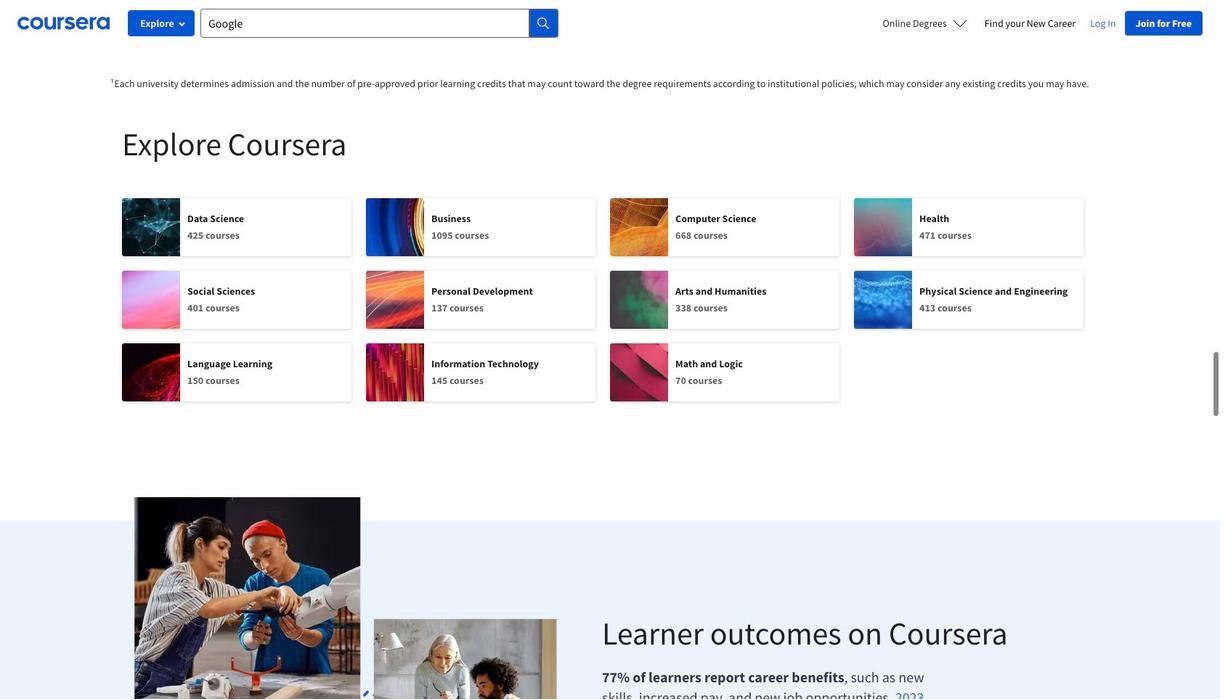 Task type: describe. For each thing, give the bounding box(es) containing it.
collection element
[[113, 0, 1107, 65]]

What do you want to learn? text field
[[201, 9, 530, 38]]

3 hero images of people smiling image
[[124, 498, 565, 700]]



Task type: locate. For each thing, give the bounding box(es) containing it.
coursera image
[[17, 12, 110, 35]]

None search field
[[201, 9, 559, 38]]



Task type: vqa. For each thing, say whether or not it's contained in the screenshot.
Collection Element
yes



